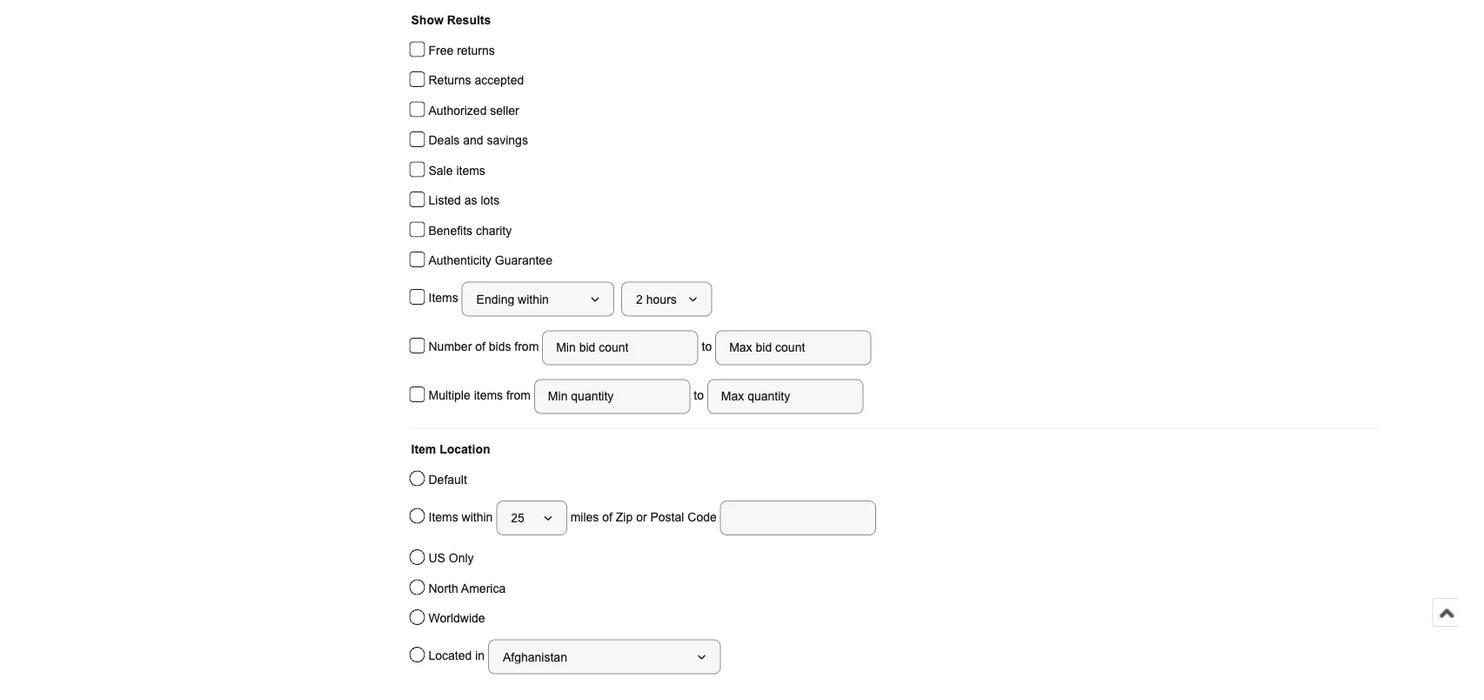 Task type: vqa. For each thing, say whether or not it's contained in the screenshot.
"Help"
no



Task type: locate. For each thing, give the bounding box(es) containing it.
items right the multiple
[[474, 389, 503, 402]]

to
[[699, 340, 716, 354], [691, 389, 708, 402]]

items for sale
[[457, 164, 486, 177]]

items up as
[[457, 164, 486, 177]]

1 vertical spatial of
[[603, 510, 613, 524]]

free returns
[[429, 44, 495, 57]]

of left zip
[[603, 510, 613, 524]]

benefits
[[429, 224, 473, 237]]

0 vertical spatial items
[[457, 164, 486, 177]]

1 vertical spatial from
[[507, 389, 531, 402]]

miles
[[571, 510, 599, 524]]

1 items from the top
[[429, 291, 462, 305]]

item location
[[411, 443, 491, 456]]

show
[[411, 13, 444, 27]]

multiple
[[429, 389, 471, 402]]

benefits charity
[[429, 224, 512, 237]]

code
[[688, 510, 717, 524]]

authorized
[[429, 104, 487, 117]]

items left within
[[429, 510, 459, 524]]

1 vertical spatial items
[[474, 389, 503, 402]]

items down authenticity
[[429, 291, 462, 305]]

multiple items from
[[429, 389, 534, 402]]

results
[[447, 13, 491, 27]]

1 horizontal spatial of
[[603, 510, 613, 524]]

1 vertical spatial to
[[691, 389, 708, 402]]

of
[[475, 340, 486, 354], [603, 510, 613, 524]]

0 vertical spatial to
[[699, 340, 716, 354]]

items for items
[[429, 291, 462, 305]]

or
[[637, 510, 647, 524]]

only
[[449, 551, 474, 565]]

Enter minimum number of bids text field
[[543, 330, 699, 365]]

deals and savings
[[429, 134, 528, 147]]

0 vertical spatial of
[[475, 340, 486, 354]]

from down bids
[[507, 389, 531, 402]]

returns
[[457, 44, 495, 57]]

of left bids
[[475, 340, 486, 354]]

items within
[[429, 510, 496, 524]]

seller
[[490, 104, 520, 117]]

listed as lots
[[429, 194, 500, 207]]

items
[[457, 164, 486, 177], [474, 389, 503, 402]]

us only
[[429, 551, 474, 565]]

0 horizontal spatial of
[[475, 340, 486, 354]]

from right bids
[[515, 340, 539, 354]]

1 vertical spatial items
[[429, 510, 459, 524]]

number of bids from
[[429, 340, 543, 354]]

to for number of bids from
[[699, 340, 716, 354]]

from
[[515, 340, 539, 354], [507, 389, 531, 402]]

authenticity
[[429, 254, 492, 267]]

2 items from the top
[[429, 510, 459, 524]]

items
[[429, 291, 462, 305], [429, 510, 459, 524]]

Enter maximum number of bids text field
[[716, 330, 872, 365]]

Enter Maximum Quantity text field
[[708, 379, 864, 414]]

number
[[429, 340, 472, 354]]

0 vertical spatial from
[[515, 340, 539, 354]]

located
[[429, 649, 472, 663]]

0 vertical spatial items
[[429, 291, 462, 305]]

to for multiple items from
[[691, 389, 708, 402]]



Task type: describe. For each thing, give the bounding box(es) containing it.
worldwide
[[429, 612, 485, 625]]

listed
[[429, 194, 461, 207]]

miles of zip or postal code
[[567, 510, 721, 524]]

default
[[429, 473, 467, 486]]

free
[[429, 44, 454, 57]]

located in
[[429, 649, 488, 663]]

Zip or Postal Code text field
[[721, 501, 877, 535]]

Enter minimum quantity text field
[[534, 379, 691, 414]]

returns accepted
[[429, 74, 524, 87]]

accepted
[[475, 74, 524, 87]]

authenticity guarantee
[[429, 254, 553, 267]]

authorized seller
[[429, 104, 520, 117]]

bids
[[489, 340, 511, 354]]

item
[[411, 443, 436, 456]]

as
[[465, 194, 478, 207]]

lots
[[481, 194, 500, 207]]

guarantee
[[495, 254, 553, 267]]

items for items within
[[429, 510, 459, 524]]

zip
[[616, 510, 633, 524]]

returns
[[429, 74, 471, 87]]

and
[[463, 134, 484, 147]]

postal
[[651, 510, 685, 524]]

within
[[462, 510, 493, 524]]

of for number
[[475, 340, 486, 354]]

north
[[429, 582, 459, 595]]

sale items
[[429, 164, 486, 177]]

in
[[475, 649, 485, 663]]

america
[[461, 582, 506, 595]]

items for multiple
[[474, 389, 503, 402]]

deals
[[429, 134, 460, 147]]

of for miles
[[603, 510, 613, 524]]

location
[[440, 443, 491, 456]]

show results
[[411, 13, 491, 27]]

us
[[429, 551, 446, 565]]

savings
[[487, 134, 528, 147]]

charity
[[476, 224, 512, 237]]

sale
[[429, 164, 453, 177]]

north america
[[429, 582, 506, 595]]



